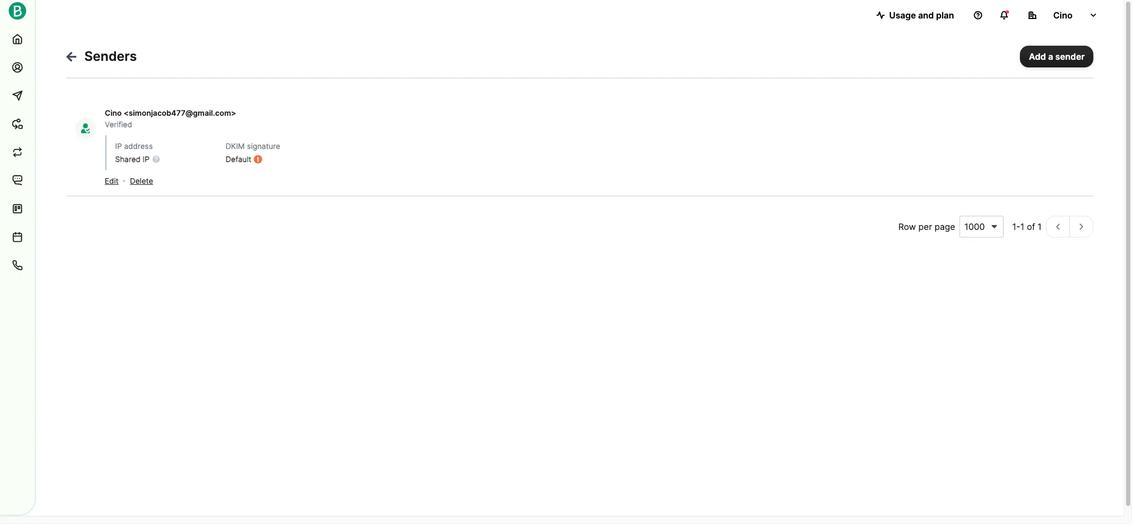 Task type: vqa. For each thing, say whether or not it's contained in the screenshot.
Deals related to Deals Pipeline
no



Task type: locate. For each thing, give the bounding box(es) containing it.
ip
[[115, 142, 122, 151], [143, 155, 150, 164]]

cino
[[1054, 10, 1073, 21], [105, 108, 122, 118]]

simonjacob477@gmail.com
[[129, 108, 231, 118]]

cino < simonjacob477@gmail.com > verified
[[105, 108, 236, 129]]

address
[[124, 142, 153, 151]]

row per page
[[899, 222, 956, 232]]

1
[[1013, 222, 1017, 232], [1021, 222, 1025, 232], [1038, 222, 1042, 232]]

1 horizontal spatial 1
[[1021, 222, 1025, 232]]

page
[[935, 222, 956, 232]]

1 horizontal spatial cino
[[1054, 10, 1073, 21]]

usage and plan button
[[868, 4, 963, 26]]

shared
[[115, 155, 141, 164]]

>
[[231, 108, 236, 118]]

cino up the add a sender
[[1054, 10, 1073, 21]]

plan
[[936, 10, 954, 21]]

ip up shared
[[115, 142, 122, 151]]

cino up verified
[[105, 108, 122, 118]]

cino for cino
[[1054, 10, 1073, 21]]

cino inside cino < simonjacob477@gmail.com > verified
[[105, 108, 122, 118]]

0 horizontal spatial ip
[[115, 142, 122, 151]]

usage
[[890, 10, 916, 21]]

cino inside button
[[1054, 10, 1073, 21]]

verified
[[105, 120, 132, 129]]

signature
[[247, 142, 280, 151]]

add a sender link
[[1021, 46, 1094, 68]]

shared ip
[[115, 155, 150, 164]]

2 horizontal spatial 1
[[1038, 222, 1042, 232]]

ip down address
[[143, 155, 150, 164]]

1 - 1 of 1
[[1013, 222, 1042, 232]]

of
[[1027, 222, 1036, 232]]

1 vertical spatial cino
[[105, 108, 122, 118]]

dkim
[[226, 142, 245, 151]]

1 horizontal spatial ip
[[143, 155, 150, 164]]

0 vertical spatial cino
[[1054, 10, 1073, 21]]

0 horizontal spatial 1
[[1013, 222, 1017, 232]]

and
[[918, 10, 934, 21]]

dkim signature
[[226, 142, 280, 151]]

ip address
[[115, 142, 153, 151]]

cino button
[[1020, 4, 1107, 26]]

0 horizontal spatial cino
[[105, 108, 122, 118]]

row
[[899, 222, 916, 232]]

2 1 from the left
[[1021, 222, 1025, 232]]

default
[[226, 155, 251, 164]]



Task type: describe. For each thing, give the bounding box(es) containing it.
per
[[919, 222, 933, 232]]

edit
[[105, 177, 119, 186]]

delete button
[[130, 175, 153, 188]]

sender
[[1056, 51, 1085, 62]]

delete
[[130, 177, 153, 186]]

0 vertical spatial ip
[[115, 142, 122, 151]]

usage and plan
[[890, 10, 954, 21]]

exclamation circle image
[[254, 153, 262, 166]]

add a sender
[[1029, 51, 1085, 62]]

<
[[124, 108, 129, 118]]

1 1 from the left
[[1013, 222, 1017, 232]]

a
[[1049, 51, 1054, 62]]

1 vertical spatial ip
[[143, 155, 150, 164]]

senders
[[84, 48, 137, 64]]

edit link
[[105, 175, 119, 188]]

3 1 from the left
[[1038, 222, 1042, 232]]

cino for cino < simonjacob477@gmail.com > verified
[[105, 108, 122, 118]]

add
[[1029, 51, 1046, 62]]

-
[[1017, 222, 1021, 232]]



